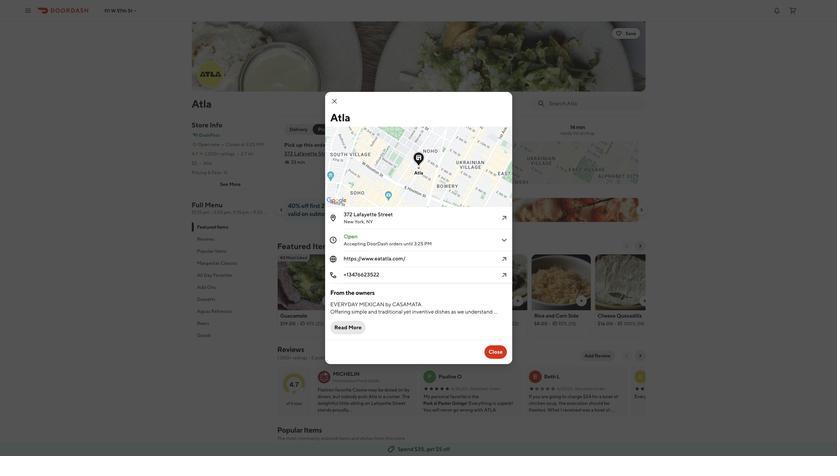 Task type: vqa. For each thing, say whether or not it's contained in the screenshot.
Turkey on the left of the page
no



Task type: describe. For each thing, give the bounding box(es) containing it.
9:25
[[253, 210, 263, 215]]

liked for guacamole
[[297, 255, 307, 260]]

$15
[[335, 210, 344, 217]]

food
[[358, 378, 367, 383]]

at:
[[329, 142, 335, 148]]

pork
[[424, 401, 433, 406]]

2 horizontal spatial off
[[444, 446, 450, 452]]

ordered
[[321, 436, 338, 441]]

add for add ons
[[197, 285, 206, 290]]

up inside pick up this order at: 372 lafayette street
[[296, 142, 303, 148]]

pickup
[[581, 130, 595, 136]]

spend $35, get $5 off
[[398, 446, 450, 452]]

pm;
[[224, 210, 232, 215]]

pork al pastor gringa button
[[424, 400, 467, 407]]

reviews 1,200+ ratings • 5 public reviews
[[277, 345, 345, 361]]

see
[[220, 182, 228, 187]]

1 vertical spatial featured items
[[277, 241, 333, 251]]

group
[[348, 127, 362, 132]]

popular for popular items
[[197, 248, 214, 254]]

2 - from the left
[[250, 210, 252, 215]]

111 w 57th st
[[104, 8, 133, 13]]

box for shrimp
[[475, 313, 484, 319]]

lafayette inside the 372 lafayette street new york, ny
[[354, 211, 377, 218]]

1 vertical spatial yet
[[402, 316, 410, 322]]

aguas refrescos button
[[192, 305, 269, 317]]

simple
[[352, 309, 367, 315]]

most for chicken soup
[[349, 255, 359, 260]]

next button of carousel image
[[638, 243, 643, 249]]

0 vertical spatial 3:25
[[246, 142, 256, 147]]

and down understand
[[471, 316, 480, 322]]

14
[[571, 124, 576, 130]]

reviews button
[[192, 233, 269, 245]]

order for p
[[490, 386, 501, 391]]

$8.00
[[535, 321, 548, 326]]

offering
[[331, 309, 351, 315]]

york,
[[355, 219, 365, 224]]

$19.00
[[280, 321, 296, 326]]

0 vertical spatial featured
[[197, 224, 216, 230]]

91% (23)
[[306, 321, 324, 326]]

menu
[[205, 201, 223, 209]]

group order button
[[344, 124, 380, 135]]

beth l
[[545, 374, 560, 380]]

0 horizontal spatial off
[[302, 202, 309, 209]]

• down guacamole
[[297, 321, 299, 326]]

next button of carousel image
[[639, 207, 645, 213]]

min for 14
[[577, 124, 586, 130]]

michelin
[[333, 371, 360, 377]]

#1
[[344, 255, 348, 260]]

o
[[458, 374, 462, 380]]

Pickup radio
[[313, 124, 339, 135]]

group order
[[348, 127, 376, 132]]

0 horizontal spatial 5
[[291, 401, 293, 406]]

open for open now
[[198, 142, 210, 147]]

0 horizontal spatial featured items
[[197, 224, 228, 230]]

1 horizontal spatial off
[[369, 202, 377, 209]]

#3
[[280, 255, 286, 260]]

reviews
[[329, 355, 345, 361]]

review
[[595, 353, 611, 359]]

$5
[[436, 446, 443, 452]]

100% (14)
[[624, 321, 645, 326]]

3:25 for full menu
[[214, 210, 223, 215]]

3 pm from the left
[[264, 210, 271, 215]]

suadero
[[421, 313, 441, 319]]

an
[[481, 316, 487, 322]]

box for suadero
[[411, 313, 421, 319]]

popular items the most commonly ordered items and dishes from this store
[[277, 426, 405, 441]]

pm inside open accepting doordash orders until 3:25 pm
[[425, 241, 432, 246]]

pastor
[[438, 401, 452, 406]]

• doordash order for b
[[573, 386, 606, 391]]

• down chicken soup
[[362, 321, 363, 326]]

ratings inside reviews 1,200+ ratings • 5 public reviews
[[293, 355, 308, 361]]

store
[[394, 436, 405, 441]]

• right 4/22/23
[[573, 386, 575, 391]]

add item to cart image for rice and corn side "image"
[[579, 298, 584, 304]]

3 box shrimp 100% (22)
[[471, 313, 519, 326]]

guide
[[368, 378, 380, 383]]

1,200+ inside reviews 1,200+ ratings • 5 public reviews
[[277, 355, 292, 361]]

1 - from the left
[[211, 210, 213, 215]]

add for add review
[[585, 353, 594, 359]]

spend
[[398, 446, 414, 452]]

(13)
[[569, 321, 576, 326]]

items inside 'featured items' heading
[[313, 241, 333, 251]]

https://www.eatatla.com/
[[344, 256, 406, 262]]

click item image for street
[[500, 214, 509, 222]]

Delivery radio
[[284, 124, 317, 135]]

• doordash order for p
[[468, 386, 501, 391]]

map region for powered by google 'image' within atla dialog
[[256, 45, 513, 217]]

at
[[241, 142, 245, 147]]

ingredients.
[[476, 323, 504, 330]]

store info
[[192, 121, 223, 129]]

40%
[[288, 202, 300, 209]]

(14)
[[637, 321, 645, 326]]

full
[[192, 201, 204, 209]]

1,200+ ratings •
[[205, 151, 239, 157]]

5:15
[[233, 210, 242, 215]]

chicken
[[344, 313, 364, 319]]

1 vertical spatial guacamole image
[[407, 447, 459, 456]]

the
[[277, 436, 285, 441]]

0 vertical spatial 1,200+
[[205, 151, 220, 157]]

dishes inside everyday mexican by casamata offering simple and traditional yet inventive dishes as we understand them: no shortcuts, authentic, yet with a global perspective and an unequivocal focus on fresh, organic, sustainable and seasonal ingredients.
[[435, 309, 450, 315]]

Item Search search field
[[550, 100, 641, 107]]

(23)
[[316, 321, 324, 326]]

see more
[[220, 182, 241, 187]]

and down 'mexican'
[[368, 309, 378, 315]]

read more
[[335, 324, 362, 331]]

from
[[331, 289, 345, 296]]

100% inside 3 box shrimp 100% (22)
[[498, 321, 510, 326]]

with inside everyday mexican by casamata offering simple and traditional yet inventive dishes as we understand them: no shortcuts, authentic, yet with a global perspective and an unequivocal focus on fresh, organic, sustainable and seasonal ingredients.
[[411, 316, 421, 322]]

authentic,
[[377, 316, 401, 322]]

pork al pastor gringa
[[424, 401, 467, 406]]

and right rice
[[546, 313, 555, 319]]

$$
[[192, 161, 197, 166]]

inventive
[[413, 309, 434, 315]]

guacamole
[[280, 313, 308, 319]]

• down cheese quesadilla
[[615, 321, 617, 326]]

pick
[[284, 142, 295, 148]]

cheese quesadilla image
[[595, 254, 655, 310]]

pricing & fees
[[192, 170, 222, 175]]

b
[[534, 373, 538, 380]]

• inside reviews 1,200+ ratings • 5 public reviews
[[308, 355, 310, 361]]

gringa
[[452, 401, 467, 406]]

save
[[626, 31, 637, 36]]

aguas
[[197, 309, 211, 314]]

soup
[[365, 313, 377, 319]]

casamata
[[393, 301, 422, 308]]

add item to cart image for chicken soup
[[388, 298, 394, 304]]

order methods option group
[[284, 124, 339, 135]]

beers
[[197, 321, 209, 326]]

seasonal
[[455, 323, 475, 330]]

mi
[[248, 151, 253, 157]]

orders inside 40% off first 2 orders up to $10 off with 40welcome, valid on subtotals $15
[[326, 202, 343, 209]]

8/30/23
[[452, 386, 467, 391]]

5 inside reviews 1,200+ ratings • 5 public reviews
[[311, 355, 314, 361]]

next image
[[638, 353, 643, 359]]

click item image for +13476623522
[[500, 271, 509, 279]]

click item image for https://www.eatatla.com/
[[500, 255, 509, 263]]

notification bell image
[[774, 7, 782, 15]]

3 for 3 box shrimp 100% (22)
[[471, 313, 474, 319]]

0 vertical spatial 4.7
[[192, 151, 198, 157]]

subtotals
[[310, 210, 334, 217]]

add ons
[[197, 285, 216, 290]]

day
[[204, 273, 212, 278]]

cheese
[[598, 313, 616, 319]]

open accepting doordash orders until 3:25 pm
[[344, 233, 432, 246]]

street inside the 372 lafayette street new york, ny
[[378, 211, 393, 218]]

chicken soup
[[344, 313, 377, 319]]

2
[[321, 202, 325, 209]]

most for guacamole
[[286, 255, 296, 260]]

chicken soup image
[[341, 254, 400, 310]]

everyday
[[331, 301, 358, 308]]

add item to cart image for guacamole
[[325, 298, 330, 304]]



Task type: locate. For each thing, give the bounding box(es) containing it.
and inside popular items the most commonly ordered items and dishes from this store
[[351, 436, 359, 441]]

rice and corn side image
[[532, 254, 591, 310]]

1 vertical spatial 5
[[291, 401, 293, 406]]

up left to
[[344, 202, 351, 209]]

1 horizontal spatial pm
[[243, 210, 249, 215]]

1 horizontal spatial 1,200+
[[277, 355, 292, 361]]

more for read more
[[349, 324, 362, 331]]

3 add item to cart image from the left
[[643, 298, 648, 304]]

min inside 14 min ready for pickup
[[577, 124, 586, 130]]

57th
[[117, 8, 127, 13]]

street up open accepting doordash orders until 3:25 pm
[[378, 211, 393, 218]]

2 click item image from the top
[[500, 236, 509, 244]]

1 vertical spatial lafayette
[[354, 211, 377, 218]]

1 most from the left
[[286, 255, 296, 260]]

understand
[[465, 309, 493, 315]]

3 box shrimp image
[[468, 254, 528, 310]]

yet
[[404, 309, 412, 315], [402, 316, 410, 322]]

map region containing atla
[[256, 45, 513, 217]]

1 box from the left
[[411, 313, 421, 319]]

goods
[[197, 333, 211, 338]]

reviews up the "popular items"
[[197, 236, 215, 242]]

street down order
[[319, 150, 334, 157]]

372 down "pick"
[[284, 150, 293, 157]]

open for open accepting doordash orders until 3:25 pm
[[344, 233, 358, 240]]

0 horizontal spatial • doordash order
[[468, 386, 501, 391]]

372
[[284, 150, 293, 157], [344, 211, 353, 218]]

select promotional banner element
[[442, 222, 482, 234]]

previous button of carousel image
[[279, 207, 284, 213]]

1 vertical spatial add
[[585, 353, 594, 359]]

pick up this order at: 372 lafayette street
[[284, 142, 335, 157]]

popular for popular items the most commonly ordered items and dishes from this store
[[277, 426, 303, 434]]

them:
[[331, 316, 344, 322]]

no
[[345, 316, 352, 322]]

doordash right 4/22/23
[[576, 386, 594, 391]]

• doordash order right 4/22/23
[[573, 386, 606, 391]]

3 inside 3 box shrimp 100% (22)
[[471, 313, 474, 319]]

1 horizontal spatial more
[[349, 324, 362, 331]]

more
[[229, 182, 241, 187], [349, 324, 362, 331]]

liked down 'featured items' heading
[[297, 255, 307, 260]]

111
[[104, 8, 110, 13]]

featured down 12:15
[[197, 224, 216, 230]]

open inside open accepting doordash orders until 3:25 pm
[[344, 233, 358, 240]]

add item to cart image
[[516, 298, 521, 304], [579, 298, 584, 304]]

0 horizontal spatial add item to cart image
[[516, 298, 521, 304]]

with up the 372 lafayette street new york, ny
[[378, 202, 389, 209]]

dishes left as
[[435, 309, 450, 315]]

on right valid
[[302, 210, 309, 217]]

closes
[[226, 142, 240, 147]]

3 left 'an'
[[471, 313, 474, 319]]

3 up organic, at left bottom
[[408, 313, 410, 319]]

doordash inside open accepting doordash orders until 3:25 pm
[[367, 241, 388, 246]]

yet down casamata
[[404, 309, 412, 315]]

open up accepting
[[344, 233, 358, 240]]

5 right of on the left bottom of page
[[291, 401, 293, 406]]

international
[[333, 378, 357, 383]]

favorites
[[213, 273, 233, 278]]

all day favorites button
[[192, 269, 269, 281]]

more inside button
[[229, 182, 241, 187]]

all
[[197, 273, 203, 278]]

ratings down reviews link
[[293, 355, 308, 361]]

mexican
[[359, 301, 385, 308]]

1 horizontal spatial on
[[375, 323, 381, 330]]

0 horizontal spatial up
[[296, 142, 303, 148]]

to
[[352, 202, 357, 209]]

orders
[[326, 202, 343, 209], [389, 241, 403, 246]]

full menu 12:15 pm - 3:25 pm; 5:15 pm - 9:25 pm
[[192, 201, 271, 215]]

featured up #3 most liked
[[277, 241, 311, 251]]

more inside button
[[349, 324, 362, 331]]

33
[[291, 160, 296, 165]]

featured
[[197, 224, 216, 230], [277, 241, 311, 251]]

add left ons
[[197, 285, 206, 290]]

1 horizontal spatial 100%
[[624, 321, 636, 326]]

1 click item image from the top
[[500, 255, 509, 263]]

4.7
[[192, 151, 198, 157], [290, 380, 299, 388]]

pm right 12:15
[[203, 210, 210, 215]]

click item image
[[500, 214, 509, 222], [500, 236, 509, 244]]

1 horizontal spatial this
[[386, 436, 393, 441]]

click item image for doordash
[[500, 236, 509, 244]]

1 horizontal spatial add item to cart image
[[579, 298, 584, 304]]

featured items
[[197, 224, 228, 230], [277, 241, 333, 251]]

1 horizontal spatial -
[[250, 210, 252, 215]]

more right see
[[229, 182, 241, 187]]

• right the now
[[222, 142, 224, 147]]

1 horizontal spatial pm
[[425, 241, 432, 246]]

• right $8.00
[[549, 321, 551, 326]]

first
[[310, 202, 320, 209]]

public
[[315, 355, 329, 361]]

• doordash order right 8/30/23 at the right bottom of the page
[[468, 386, 501, 391]]

1 horizontal spatial doordash
[[471, 386, 489, 391]]

0 horizontal spatial 4.7
[[192, 151, 198, 157]]

previous button of carousel image
[[625, 243, 630, 249]]

new
[[344, 219, 354, 224]]

0 vertical spatial 372
[[284, 150, 293, 157]]

0 horizontal spatial more
[[229, 182, 241, 187]]

0 vertical spatial dishes
[[435, 309, 450, 315]]

ratings down closes
[[220, 151, 235, 157]]

0 horizontal spatial box
[[411, 313, 421, 319]]

$24.00
[[344, 321, 360, 326]]

2 100% from the left
[[624, 321, 636, 326]]

up right "pick"
[[296, 142, 303, 148]]

corn
[[556, 313, 568, 319]]

map region for the topmost powered by google 'image'
[[327, 127, 670, 213]]

1 horizontal spatial featured items
[[277, 241, 333, 251]]

popular up most
[[277, 426, 303, 434]]

by
[[386, 301, 392, 308]]

dishes left from
[[360, 436, 374, 441]]

1 vertical spatial this
[[386, 436, 393, 441]]

0 horizontal spatial pm
[[256, 142, 264, 147]]

items left accepting
[[313, 241, 333, 251]]

3:25 right until at left bottom
[[414, 241, 424, 246]]

pm right until at left bottom
[[425, 241, 432, 246]]

• closes at 3:25 pm
[[222, 142, 264, 147]]

1 100% from the left
[[498, 321, 510, 326]]

featured items heading
[[277, 241, 333, 251]]

0 vertical spatial reviews
[[197, 236, 215, 242]]

doordash for p
[[471, 386, 489, 391]]

2 horizontal spatial doordash
[[576, 386, 594, 391]]

0 vertical spatial yet
[[404, 309, 412, 315]]

0 horizontal spatial orders
[[326, 202, 343, 209]]

items inside popular items button
[[215, 248, 227, 254]]

guacamole image
[[278, 254, 337, 310], [407, 447, 459, 456]]

5 left public
[[311, 355, 314, 361]]

2 most from the left
[[349, 255, 359, 260]]

0 vertical spatial open
[[198, 142, 210, 147]]

items inside popular items the most commonly ordered items and dishes from this store
[[304, 426, 322, 434]]

reviews
[[197, 236, 215, 242], [277, 345, 304, 354]]

-
[[211, 210, 213, 215], [250, 210, 252, 215]]

1 vertical spatial 1,200+
[[277, 355, 292, 361]]

0 horizontal spatial 1,200+
[[205, 151, 220, 157]]

0 vertical spatial min
[[577, 124, 586, 130]]

popular inside button
[[197, 248, 214, 254]]

w
[[111, 8, 116, 13]]

1 horizontal spatial add item to cart image
[[388, 298, 394, 304]]

previous image
[[625, 353, 630, 359]]

2 horizontal spatial order
[[595, 386, 606, 391]]

1 vertical spatial more
[[349, 324, 362, 331]]

of
[[286, 401, 290, 406]]

pricing & fees button
[[192, 169, 228, 176]]

1 • doordash order from the left
[[468, 386, 501, 391]]

1 horizontal spatial ratings
[[293, 355, 308, 361]]

items up reviews button
[[217, 224, 228, 230]]

liked for chicken soup
[[360, 255, 370, 260]]

items up commonly
[[304, 426, 322, 434]]

powered by google image inside atla dialog
[[327, 197, 347, 204]]

#1 most liked
[[344, 255, 370, 260]]

desserts button
[[192, 293, 269, 305]]

yet up organic, at left bottom
[[402, 316, 410, 322]]

1 vertical spatial with
[[411, 316, 421, 322]]

dishes inside popular items the most commonly ordered items and dishes from this store
[[360, 436, 374, 441]]

and right items
[[351, 436, 359, 441]]

box left a
[[411, 313, 421, 319]]

items up margaritas classics
[[215, 248, 227, 254]]

min for 33
[[297, 160, 305, 165]]

min
[[577, 124, 586, 130], [297, 160, 305, 165]]

featured inside heading
[[277, 241, 311, 251]]

this up 372 lafayette street "link"
[[304, 142, 313, 148]]

2 pm from the left
[[243, 210, 249, 215]]

off right $10
[[369, 202, 377, 209]]

2 box from the left
[[475, 313, 484, 319]]

store
[[192, 121, 209, 129]]

1 pm from the left
[[203, 210, 210, 215]]

most right the #1
[[349, 255, 359, 260]]

margaritas classics button
[[192, 257, 269, 269]]

0 horizontal spatial reviews
[[197, 236, 215, 242]]

0 horizontal spatial lafayette
[[294, 150, 318, 157]]

liked down accepting
[[360, 255, 370, 260]]

0 horizontal spatial on
[[302, 210, 309, 217]]

close
[[489, 349, 503, 355]]

this right from
[[386, 436, 393, 441]]

lafayette up 33 min
[[294, 150, 318, 157]]

1 vertical spatial 3:25
[[214, 210, 223, 215]]

1 horizontal spatial order
[[490, 386, 501, 391]]

1 vertical spatial street
[[378, 211, 393, 218]]

global
[[426, 316, 441, 322]]

min right 33 at the left of the page
[[297, 160, 305, 165]]

from the owners
[[331, 289, 375, 296]]

on inside everyday mexican by casamata offering simple and traditional yet inventive dishes as we understand them: no shortcuts, authentic, yet with a global perspective and an unequivocal focus on fresh, organic, sustainable and seasonal ingredients.
[[375, 323, 381, 330]]

reviews for reviews
[[197, 236, 215, 242]]

with inside 40% off first 2 orders up to $10 off with 40welcome, valid on subtotals $15
[[378, 202, 389, 209]]

0 vertical spatial street
[[319, 150, 334, 157]]

2 click item image from the top
[[500, 271, 509, 279]]

add item to cart image up traditional
[[388, 298, 394, 304]]

orders up $15
[[326, 202, 343, 209]]

owners
[[356, 289, 375, 296]]

1 vertical spatial pm
[[425, 241, 432, 246]]

this inside pick up this order at: 372 lafayette street
[[304, 142, 313, 148]]

add review
[[585, 353, 611, 359]]

1 vertical spatial dishes
[[360, 436, 374, 441]]

2 • doordash order from the left
[[573, 386, 606, 391]]

box inside button
[[411, 313, 421, 319]]

popular
[[197, 248, 214, 254], [277, 426, 303, 434]]

3
[[408, 313, 410, 319], [471, 313, 474, 319]]

pm right at
[[256, 142, 264, 147]]

1 horizontal spatial orders
[[389, 241, 403, 246]]

2 horizontal spatial add item to cart image
[[643, 298, 648, 304]]

0 horizontal spatial dishes
[[360, 436, 374, 441]]

add item to cart image up (14)
[[643, 298, 648, 304]]

- left 9:25
[[250, 210, 252, 215]]

on right 'focus'
[[375, 323, 381, 330]]

0 vertical spatial guacamole image
[[278, 254, 337, 310]]

lafayette inside pick up this order at: 372 lafayette street
[[294, 150, 318, 157]]

4.7 up of 5 stars
[[290, 380, 299, 388]]

0 vertical spatial up
[[296, 142, 303, 148]]

more for see more
[[229, 182, 241, 187]]

orders inside open accepting doordash orders until 3:25 pm
[[389, 241, 403, 246]]

0 vertical spatial ratings
[[220, 151, 235, 157]]

1 horizontal spatial 3
[[471, 313, 474, 319]]

2.7
[[241, 151, 247, 157]]

reviews inside button
[[197, 236, 215, 242]]

1 vertical spatial min
[[297, 160, 305, 165]]

1 vertical spatial 4.7
[[290, 380, 299, 388]]

0 horizontal spatial popular
[[197, 248, 214, 254]]

atla image
[[192, 21, 646, 92], [198, 62, 223, 87]]

order for b
[[595, 386, 606, 391]]

1 horizontal spatial • doordash order
[[573, 386, 606, 391]]

0 items, open order cart image
[[790, 7, 798, 15]]

$10
[[358, 202, 368, 209]]

1 horizontal spatial up
[[344, 202, 351, 209]]

0 horizontal spatial featured
[[197, 224, 216, 230]]

$35,
[[415, 446, 426, 452]]

shrimp
[[485, 313, 502, 319]]

most right #3
[[286, 255, 296, 260]]

open menu image
[[24, 7, 32, 15]]

doordash for b
[[576, 386, 594, 391]]

0 horizontal spatial open
[[198, 142, 210, 147]]

fees
[[212, 170, 222, 175]]

4.7 up $$
[[192, 151, 198, 157]]

click item image
[[500, 255, 509, 263], [500, 271, 509, 279]]

close atla image
[[331, 97, 339, 105]]

reviews link
[[277, 345, 304, 354]]

off left first
[[302, 202, 309, 209]]

pm right 9:25
[[264, 210, 271, 215]]

2.7 mi
[[241, 151, 253, 157]]

reviews inside reviews 1,200+ ratings • 5 public reviews
[[277, 345, 304, 354]]

featured items up #3 most liked
[[277, 241, 333, 251]]

and down perspective
[[444, 323, 454, 330]]

• left public
[[308, 355, 310, 361]]

0 vertical spatial on
[[302, 210, 309, 217]]

al
[[434, 401, 438, 406]]

1 click item image from the top
[[500, 214, 509, 222]]

0 vertical spatial powered by google image
[[342, 175, 362, 181]]

1 horizontal spatial street
[[378, 211, 393, 218]]

featured items down the pm;
[[197, 224, 228, 230]]

open down dashpass
[[198, 142, 210, 147]]

2 add item to cart image from the left
[[579, 298, 584, 304]]

pricing
[[192, 170, 207, 175]]

unequivocal
[[331, 323, 360, 330]]

3:25 inside full menu 12:15 pm - 3:25 pm; 5:15 pm - 9:25 pm
[[214, 210, 223, 215]]

3 box suadero image
[[405, 254, 464, 310]]

0 vertical spatial 5
[[311, 355, 314, 361]]

desserts
[[197, 297, 215, 302]]

0 vertical spatial popular
[[197, 248, 214, 254]]

on inside 40% off first 2 orders up to $10 off with 40welcome, valid on subtotals $15
[[302, 210, 309, 217]]

this inside popular items the most commonly ordered items and dishes from this store
[[386, 436, 393, 441]]

#3 most liked
[[280, 255, 307, 260]]

focus
[[361, 323, 374, 330]]

1 horizontal spatial add
[[585, 353, 594, 359]]

atla dialog
[[256, 45, 513, 364]]

lafayette up ny
[[354, 211, 377, 218]]

0 horizontal spatial guacamole image
[[278, 254, 337, 310]]

2 horizontal spatial pm
[[264, 210, 271, 215]]

popular items button
[[192, 245, 269, 257]]

4/22/23
[[557, 386, 572, 391]]

doordash right 8/30/23 at the right bottom of the page
[[471, 386, 489, 391]]

2 liked from the left
[[360, 255, 370, 260]]

up inside 40% off first 2 orders up to $10 off with 40welcome, valid on subtotals $15
[[344, 202, 351, 209]]

100% down the quesadilla
[[624, 321, 636, 326]]

1 horizontal spatial most
[[349, 255, 359, 260]]

2 add item to cart image from the left
[[388, 298, 394, 304]]

1 3 from the left
[[408, 313, 410, 319]]

1 horizontal spatial dishes
[[435, 309, 450, 315]]

with
[[378, 202, 389, 209], [411, 316, 421, 322]]

0 horizontal spatial add item to cart image
[[325, 298, 330, 304]]

organic,
[[396, 323, 415, 330]]

add left review
[[585, 353, 594, 359]]

• doordash order
[[468, 386, 501, 391], [573, 386, 606, 391]]

372 inside pick up this order at: 372 lafayette street
[[284, 150, 293, 157]]

the
[[346, 289, 355, 296]]

box inside 3 box shrimp 100% (22)
[[475, 313, 484, 319]]

0 horizontal spatial 100%
[[498, 321, 510, 326]]

see more button
[[192, 179, 269, 190]]

2 horizontal spatial 3:25
[[414, 241, 424, 246]]

dishes
[[435, 309, 450, 315], [360, 436, 374, 441]]

a
[[422, 316, 425, 322]]

100% left the (22)
[[498, 321, 510, 326]]

- down menu
[[211, 210, 213, 215]]

add item to cart image for 3 box shrimp 'image' at bottom right
[[516, 298, 521, 304]]

3:25 inside open accepting doordash orders until 3:25 pm
[[414, 241, 424, 246]]

0 horizontal spatial 3:25
[[214, 210, 223, 215]]

0 horizontal spatial min
[[297, 160, 305, 165]]

1,200+ down reviews link
[[277, 355, 292, 361]]

reviews for reviews 1,200+ ratings • 5 public reviews
[[277, 345, 304, 354]]

pauline o
[[439, 374, 462, 380]]

0 horizontal spatial order
[[363, 127, 376, 132]]

1 vertical spatial popular
[[277, 426, 303, 434]]

1 vertical spatial click item image
[[500, 271, 509, 279]]

doordash up https://www.eatatla.com/
[[367, 241, 388, 246]]

1 horizontal spatial liked
[[360, 255, 370, 260]]

0 vertical spatial with
[[378, 202, 389, 209]]

• left 2.7
[[237, 151, 239, 157]]

add
[[197, 285, 206, 290], [585, 353, 594, 359]]

order inside button
[[363, 127, 376, 132]]

of 5 stars
[[286, 401, 302, 406]]

reviews down $19.00
[[277, 345, 304, 354]]

add item to cart image
[[325, 298, 330, 304], [388, 298, 394, 304], [643, 298, 648, 304]]

0 horizontal spatial 372
[[284, 150, 293, 157]]

orders left until at left bottom
[[389, 241, 403, 246]]

off right $5 at the bottom of page
[[444, 446, 450, 452]]

powered by google image
[[342, 175, 362, 181], [327, 197, 347, 204]]

0 vertical spatial this
[[304, 142, 313, 148]]

1 horizontal spatial featured
[[277, 241, 311, 251]]

3:25 for open
[[414, 241, 424, 246]]

1 horizontal spatial 5
[[311, 355, 314, 361]]

pickup
[[318, 127, 333, 132]]

0 horizontal spatial this
[[304, 142, 313, 148]]

1 horizontal spatial with
[[411, 316, 421, 322]]

$$ • atla
[[192, 161, 212, 166]]

1,200+ down the now
[[205, 151, 220, 157]]

box
[[411, 313, 421, 319], [475, 313, 484, 319]]

1 vertical spatial 372
[[344, 211, 353, 218]]

(22)
[[511, 321, 519, 326]]

box left shrimp
[[475, 313, 484, 319]]

3 for 3 box suadero
[[408, 313, 410, 319]]

k
[[639, 373, 643, 380]]

pm right 5:15
[[243, 210, 249, 215]]

1 add item to cart image from the left
[[516, 298, 521, 304]]

popular items
[[197, 248, 227, 254]]

• right $$
[[199, 161, 201, 166]]

0 vertical spatial featured items
[[197, 224, 228, 230]]

372 up new
[[344, 211, 353, 218]]

0 horizontal spatial add
[[197, 285, 206, 290]]

$16.00
[[598, 321, 614, 326]]

powered by google image up to
[[342, 175, 362, 181]]

372 inside the 372 lafayette street new york, ny
[[344, 211, 353, 218]]

1 liked from the left
[[297, 255, 307, 260]]

more down no
[[349, 324, 362, 331]]

0 horizontal spatial ratings
[[220, 151, 235, 157]]

2 3 from the left
[[471, 313, 474, 319]]

items
[[339, 436, 351, 441]]

add item to cart image left everyday
[[325, 298, 330, 304]]

3 inside button
[[408, 313, 410, 319]]

• right 8/30/23 at the right bottom of the page
[[468, 386, 470, 391]]

0 horizontal spatial doordash
[[367, 241, 388, 246]]

street inside pick up this order at: 372 lafayette street
[[319, 150, 334, 157]]

12:15
[[192, 210, 202, 215]]

with left a
[[411, 316, 421, 322]]

0 horizontal spatial street
[[319, 150, 334, 157]]

map region
[[256, 45, 513, 217], [327, 127, 670, 213]]

popular up margaritas
[[197, 248, 214, 254]]

3:25 down menu
[[214, 210, 223, 215]]

popular inside popular items the most commonly ordered items and dishes from this store
[[277, 426, 303, 434]]

powered by google image up $15
[[327, 197, 347, 204]]

1 add item to cart image from the left
[[325, 298, 330, 304]]

street
[[319, 150, 334, 157], [378, 211, 393, 218]]

min right 14
[[577, 124, 586, 130]]

3:25 right at
[[246, 142, 256, 147]]

1 horizontal spatial open
[[344, 233, 358, 240]]



